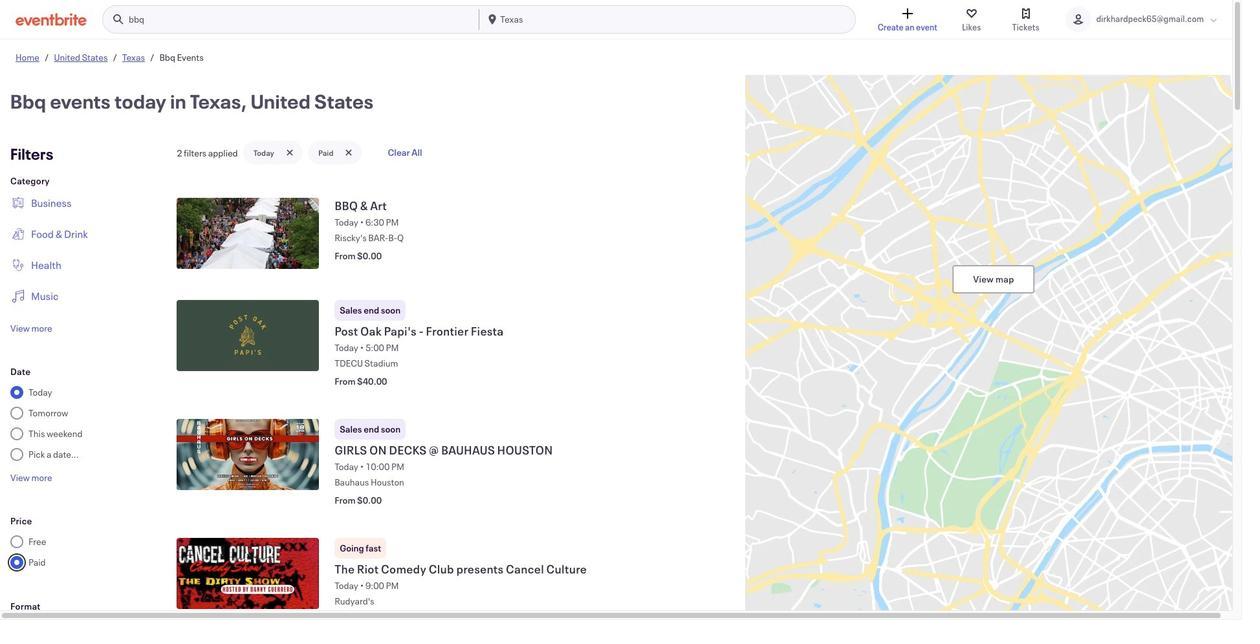Task type: vqa. For each thing, say whether or not it's contained in the screenshot.
top View more Element
yes



Task type: describe. For each thing, give the bounding box(es) containing it.
the riot comedy club presents cancel culture primary image image
[[177, 538, 319, 610]]

main navigation element
[[102, 5, 856, 34]]



Task type: locate. For each thing, give the bounding box(es) containing it.
1 vertical spatial view more element
[[10, 472, 52, 484]]

1 view more element from the top
[[10, 322, 52, 335]]

view more element
[[10, 322, 52, 335], [10, 472, 52, 484]]

2 view more element from the top
[[10, 472, 52, 484]]

bbq & art primary image image
[[177, 198, 319, 269]]

post oak papi's - frontier fiesta primary image image
[[177, 300, 319, 371]]

0 vertical spatial view more element
[[10, 322, 52, 335]]

eventbrite image
[[16, 13, 87, 26]]

girls on decks @ bauhaus houston primary image image
[[177, 419, 319, 490]]



